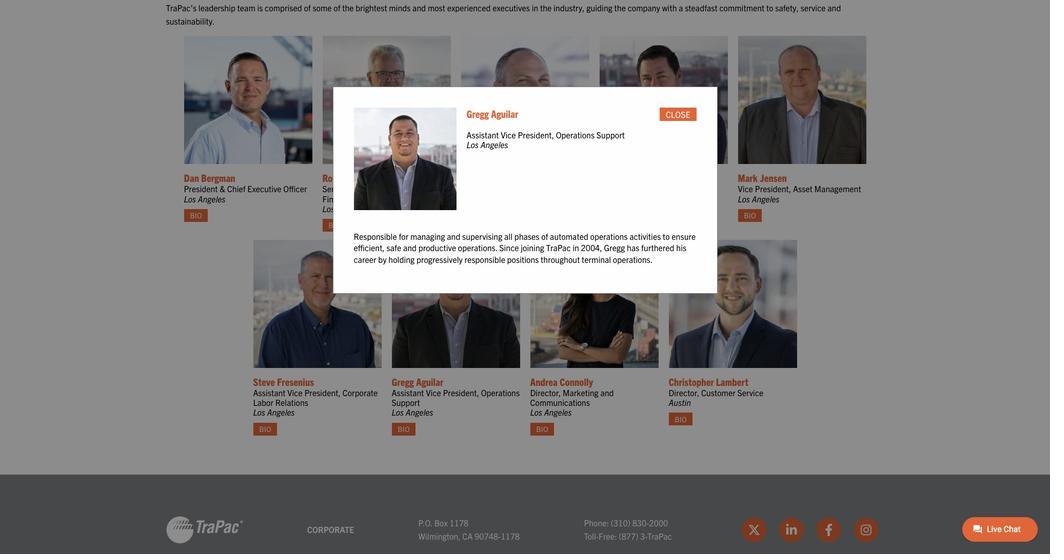Task type: vqa. For each thing, say whether or not it's contained in the screenshot.


Task type: describe. For each thing, give the bounding box(es) containing it.
close
[[666, 109, 690, 119]]

a
[[679, 3, 683, 13]]

leadership
[[198, 3, 235, 13]]

connolly
[[560, 376, 593, 388]]

phone: (310) 830-2000 toll-free: (877) 3-trapac
[[584, 518, 672, 542]]

commitment
[[720, 3, 765, 13]]

his
[[676, 243, 687, 253]]

ca
[[463, 531, 473, 542]]

operations
[[590, 231, 628, 242]]

angeles inside mark jensen vice president, asset management los angeles
[[752, 194, 780, 204]]

angeles inside "steve fresenius assistant vice president, corporate labor relations los angeles"
[[267, 408, 295, 418]]

industry,
[[554, 3, 585, 13]]

by
[[378, 254, 387, 265]]

mark jensen vice president, asset management los angeles
[[738, 172, 861, 204]]

experienced
[[447, 3, 491, 13]]

assistant inside the 'assistant vice president, operations support los angeles'
[[467, 130, 499, 140]]

los inside andrea connolly director, marketing and communications los angeles
[[530, 408, 542, 418]]

aguilar for gregg aguilar assistant vice president, operations support los angeles
[[416, 376, 443, 388]]

mark
[[738, 172, 758, 184]]

holding
[[389, 254, 415, 265]]

close button
[[660, 108, 697, 121]]

activities
[[630, 231, 661, 242]]

1 vertical spatial operations.
[[613, 254, 653, 265]]

90748-
[[475, 531, 501, 542]]

throughout
[[541, 254, 580, 265]]

support inside the 'assistant vice president, operations support los angeles'
[[597, 130, 625, 140]]

steve
[[253, 376, 275, 388]]

officer inside ron triemstra senior vice president, chief financial officer los angeles
[[357, 194, 380, 204]]

responsible
[[465, 254, 505, 265]]

0 horizontal spatial 1178
[[450, 518, 469, 529]]

of for managing
[[541, 231, 548, 242]]

angeles inside andrea connolly director, marketing and communications los angeles
[[544, 408, 572, 418]]

responsible for managing and supervising all phases of automated operations activities to ensure efficient, safe and productive operations. since joining trapac in 2004, gregg has furthered his career by holding progressively responsible positions throughout terminal operations.
[[354, 231, 696, 265]]

company
[[628, 3, 660, 13]]

customer
[[701, 388, 736, 398]]

president, inside mark jensen vice president, asset management los angeles
[[755, 184, 791, 194]]

corporate image
[[166, 516, 243, 545]]

los inside ron triemstra senior vice president, chief financial officer los angeles
[[323, 204, 335, 214]]

phases
[[514, 231, 540, 242]]

minds
[[389, 3, 411, 13]]

managing
[[410, 231, 445, 242]]

all
[[504, 231, 513, 242]]

1 horizontal spatial 1178
[[501, 531, 520, 542]]

bio for christopher lambert
[[675, 415, 687, 424]]

service
[[738, 388, 764, 398]]

guiding
[[587, 3, 613, 13]]

bio link for steve fresenius
[[253, 423, 277, 436]]

los inside "steve fresenius assistant vice president, corporate labor relations los angeles"
[[253, 408, 265, 418]]

steadfast
[[685, 3, 718, 13]]

sustainability.
[[166, 16, 215, 26]]

fresenius
[[277, 376, 314, 388]]

gregg inside responsible for managing and supervising all phases of automated operations activities to ensure efficient, safe and productive operations. since joining trapac in 2004, gregg has furthered his career by holding progressively responsible positions throughout terminal operations.
[[604, 243, 625, 253]]

2000
[[649, 518, 668, 529]]

productive
[[419, 243, 456, 253]]

operations inside the 'assistant vice president, operations support los angeles'
[[556, 130, 595, 140]]

bio for ron triemstra
[[329, 221, 341, 230]]

angeles inside ron triemstra senior vice president, chief financial officer los angeles
[[337, 204, 364, 214]]

ensure
[[672, 231, 696, 242]]

automated
[[550, 231, 589, 242]]

main content containing dan bergman
[[156, 0, 895, 444]]

with
[[662, 3, 677, 13]]

senior
[[323, 184, 345, 194]]

box
[[434, 518, 448, 529]]

management
[[815, 184, 861, 194]]

austin
[[669, 398, 691, 408]]

since
[[499, 243, 519, 253]]

for
[[399, 231, 409, 242]]

terminal
[[582, 254, 611, 265]]

executives
[[493, 3, 530, 13]]

assistant vice president, operations support los angeles
[[467, 130, 625, 150]]

jensen
[[760, 172, 787, 184]]

ron
[[323, 172, 337, 184]]

los inside gregg aguilar assistant vice president, operations support los angeles
[[392, 408, 404, 418]]

(310)
[[611, 518, 631, 529]]

financial
[[323, 194, 355, 204]]

team
[[237, 3, 255, 13]]

trapac inside responsible for managing and supervising all phases of automated operations activities to ensure efficient, safe and productive operations. since joining trapac in 2004, gregg has furthered his career by holding progressively responsible positions throughout terminal operations.
[[546, 243, 571, 253]]

and inside andrea connolly director, marketing and communications los angeles
[[601, 388, 614, 398]]

and right "service"
[[828, 3, 841, 13]]

gregg for gregg aguilar assistant vice president, operations support los angeles
[[392, 376, 414, 388]]

asset
[[793, 184, 813, 194]]

director, for christopher
[[669, 388, 700, 398]]

trapac inside phone: (310) 830-2000 toll-free: (877) 3-trapac
[[648, 531, 672, 542]]

bergman
[[201, 172, 235, 184]]

bio link for ron triemstra
[[323, 219, 347, 232]]

operations inside gregg aguilar assistant vice president, operations support los angeles
[[481, 388, 520, 398]]

lambert
[[716, 376, 749, 388]]

chief inside dan bergman president & chief executive officer los angeles
[[227, 184, 246, 194]]

andrea connolly director, marketing and communications los angeles
[[530, 376, 614, 418]]

andrea
[[530, 376, 558, 388]]

service
[[801, 3, 826, 13]]



Task type: locate. For each thing, give the bounding box(es) containing it.
1 director, from the left
[[530, 388, 561, 398]]

vice for gregg aguilar
[[426, 388, 441, 398]]

gregg inside gregg aguilar assistant vice president, operations support los angeles
[[392, 376, 414, 388]]

0 vertical spatial gregg
[[467, 107, 489, 120]]

chief up for
[[402, 184, 421, 194]]

assistant for gregg aguilar
[[392, 388, 424, 398]]

0 horizontal spatial to
[[663, 231, 670, 242]]

supervising
[[462, 231, 503, 242]]

0 horizontal spatial operations
[[481, 388, 520, 398]]

and
[[413, 3, 426, 13], [828, 3, 841, 13], [447, 231, 460, 242], [403, 243, 417, 253], [601, 388, 614, 398]]

of up joining
[[541, 231, 548, 242]]

furthered
[[641, 243, 675, 253]]

0 horizontal spatial gregg
[[392, 376, 414, 388]]

most
[[428, 3, 445, 13]]

joining
[[521, 243, 544, 253]]

vice inside ron triemstra senior vice president, chief financial officer los angeles
[[347, 184, 362, 194]]

the left industry,
[[540, 3, 552, 13]]

president, inside "steve fresenius assistant vice president, corporate labor relations los angeles"
[[305, 388, 341, 398]]

main content
[[156, 0, 895, 444]]

1178
[[450, 518, 469, 529], [501, 531, 520, 542]]

chief inside ron triemstra senior vice president, chief financial officer los angeles
[[402, 184, 421, 194]]

0 horizontal spatial support
[[392, 398, 420, 408]]

assistant inside gregg aguilar assistant vice president, operations support los angeles
[[392, 388, 424, 398]]

0 vertical spatial corporate
[[343, 388, 378, 398]]

1 vertical spatial operations
[[481, 388, 520, 398]]

the right guiding
[[615, 3, 626, 13]]

los inside the 'assistant vice president, operations support los angeles'
[[467, 140, 479, 150]]

director,
[[530, 388, 561, 398], [669, 388, 700, 398]]

vice for ron triemstra
[[347, 184, 362, 194]]

vice inside mark jensen vice president, asset management los angeles
[[738, 184, 753, 194]]

executive
[[247, 184, 282, 194]]

1 horizontal spatial to
[[767, 3, 774, 13]]

0 horizontal spatial aguilar
[[416, 376, 443, 388]]

christopher
[[669, 376, 714, 388]]

to inside responsible for managing and supervising all phases of automated operations activities to ensure efficient, safe and productive operations. since joining trapac in 2004, gregg has furthered his career by holding progressively responsible positions throughout terminal operations.
[[663, 231, 670, 242]]

marketing
[[563, 388, 599, 398]]

gregg aguilar assistant vice president, operations support los angeles
[[392, 376, 520, 418]]

operations
[[556, 130, 595, 140], [481, 388, 520, 398]]

1 horizontal spatial in
[[573, 243, 579, 253]]

bio link for christopher lambert
[[669, 413, 693, 426]]

of right some
[[334, 3, 340, 13]]

and down for
[[403, 243, 417, 253]]

1 vertical spatial corporate
[[307, 525, 354, 535]]

president, inside gregg aguilar assistant vice president, operations support los angeles
[[443, 388, 479, 398]]

los inside mark jensen vice president, asset management los angeles
[[738, 194, 750, 204]]

p.o.
[[418, 518, 433, 529]]

and up productive
[[447, 231, 460, 242]]

some
[[313, 3, 332, 13]]

in
[[532, 3, 538, 13], [573, 243, 579, 253]]

responsible
[[354, 231, 397, 242]]

2 vertical spatial gregg
[[392, 376, 414, 388]]

bio for gregg aguilar
[[398, 425, 410, 434]]

angeles inside the 'assistant vice president, operations support los angeles'
[[481, 140, 508, 150]]

steve fresenius assistant vice president, corporate labor relations los angeles
[[253, 376, 378, 418]]

in right executives
[[532, 3, 538, 13]]

trapac
[[546, 243, 571, 253], [648, 531, 672, 542]]

0 horizontal spatial assistant
[[253, 388, 286, 398]]

is
[[257, 3, 263, 13]]

to left safety,
[[767, 3, 774, 13]]

safety,
[[775, 3, 799, 13]]

vice inside the 'assistant vice president, operations support los angeles'
[[501, 130, 516, 140]]

president, inside ron triemstra senior vice president, chief financial officer los angeles
[[364, 184, 400, 194]]

of left some
[[304, 3, 311, 13]]

director, inside christopher lambert director, customer service austin
[[669, 388, 700, 398]]

comprised
[[265, 3, 302, 13]]

operations. down has
[[613, 254, 653, 265]]

1178 right ca
[[501, 531, 520, 542]]

2 chief from the left
[[402, 184, 421, 194]]

aguilar inside gregg aguilar assistant vice president, operations support los angeles
[[416, 376, 443, 388]]

gregg
[[467, 107, 489, 120], [604, 243, 625, 253], [392, 376, 414, 388]]

bio for andrea connolly
[[536, 425, 548, 434]]

angeles inside gregg aguilar assistant vice president, operations support los angeles
[[406, 408, 433, 418]]

0 horizontal spatial director,
[[530, 388, 561, 398]]

bio for steve fresenius
[[259, 425, 271, 434]]

of for team
[[334, 3, 340, 13]]

efficient,
[[354, 243, 385, 253]]

in inside responsible for managing and supervising all phases of automated operations activities to ensure efficient, safe and productive operations. since joining trapac in 2004, gregg has furthered his career by holding progressively responsible positions throughout terminal operations.
[[573, 243, 579, 253]]

1 vertical spatial aguilar
[[416, 376, 443, 388]]

1 vertical spatial support
[[392, 398, 420, 408]]

footer
[[0, 475, 1050, 555]]

0 horizontal spatial officer
[[283, 184, 307, 194]]

and left most
[[413, 3, 426, 13]]

1 vertical spatial to
[[663, 231, 670, 242]]

bio
[[190, 211, 202, 220], [744, 211, 756, 220], [329, 221, 341, 230], [606, 221, 618, 230], [675, 415, 687, 424], [259, 425, 271, 434], [398, 425, 410, 434], [536, 425, 548, 434]]

2 horizontal spatial of
[[541, 231, 548, 242]]

(877)
[[619, 531, 639, 542]]

trapac's leadership team is comprised of some of the brightest minds and most experienced executives in the industry, guiding the company with a steadfast commitment to safety, service and sustainability.
[[166, 3, 841, 26]]

corporate inside footer
[[307, 525, 354, 535]]

1 horizontal spatial aguilar
[[491, 107, 518, 120]]

gregg aguilar
[[467, 107, 518, 120]]

2 horizontal spatial the
[[615, 3, 626, 13]]

1 horizontal spatial support
[[597, 130, 625, 140]]

angeles inside dan bergman president & chief executive officer los angeles
[[198, 194, 226, 204]]

officer inside dan bergman president & chief executive officer los angeles
[[283, 184, 307, 194]]

the left "brightest"
[[342, 3, 354, 13]]

0 horizontal spatial in
[[532, 3, 538, 13]]

1 horizontal spatial director,
[[669, 388, 700, 398]]

to
[[767, 3, 774, 13], [663, 231, 670, 242]]

wilmington,
[[418, 531, 461, 542]]

trapac up throughout
[[546, 243, 571, 253]]

labor
[[253, 398, 273, 408]]

of inside responsible for managing and supervising all phases of automated operations activities to ensure efficient, safe and productive operations. since joining trapac in 2004, gregg has furthered his career by holding progressively responsible positions throughout terminal operations.
[[541, 231, 548, 242]]

trapac's
[[166, 3, 197, 13]]

vice inside gregg aguilar assistant vice president, operations support los angeles
[[426, 388, 441, 398]]

aguilar for gregg aguilar
[[491, 107, 518, 120]]

has
[[627, 243, 640, 253]]

1 horizontal spatial the
[[540, 3, 552, 13]]

in down automated
[[573, 243, 579, 253]]

los inside dan bergman president & chief executive officer los angeles
[[184, 194, 196, 204]]

to inside trapac's leadership team is comprised of some of the brightest minds and most experienced executives in the industry, guiding the company with a steadfast commitment to safety, service and sustainability.
[[767, 3, 774, 13]]

support inside gregg aguilar assistant vice president, operations support los angeles
[[392, 398, 420, 408]]

0 vertical spatial operations.
[[458, 243, 498, 253]]

angeles
[[481, 140, 508, 150], [198, 194, 226, 204], [752, 194, 780, 204], [337, 204, 364, 214], [267, 408, 295, 418], [406, 408, 433, 418], [544, 408, 572, 418]]

in inside trapac's leadership team is comprised of some of the brightest minds and most experienced executives in the industry, guiding the company with a steadfast commitment to safety, service and sustainability.
[[532, 3, 538, 13]]

gregg for gregg aguilar
[[467, 107, 489, 120]]

trapac down 2000
[[648, 531, 672, 542]]

1 horizontal spatial of
[[334, 3, 340, 13]]

3-
[[641, 531, 648, 542]]

bio link for gregg aguilar
[[392, 423, 416, 436]]

to up furthered
[[663, 231, 670, 242]]

1 horizontal spatial operations.
[[613, 254, 653, 265]]

1 horizontal spatial officer
[[357, 194, 380, 204]]

progressively
[[417, 254, 463, 265]]

officer down triemstra
[[357, 194, 380, 204]]

vice
[[501, 130, 516, 140], [347, 184, 362, 194], [738, 184, 753, 194], [287, 388, 303, 398], [426, 388, 441, 398]]

bio link for dan bergman
[[184, 209, 208, 222]]

1 vertical spatial in
[[573, 243, 579, 253]]

operations. down "supervising"
[[458, 243, 498, 253]]

toll-
[[584, 531, 599, 542]]

director, left marketing
[[530, 388, 561, 398]]

corporate
[[343, 388, 378, 398], [307, 525, 354, 535]]

bio link for andrea connolly
[[530, 423, 554, 436]]

0 vertical spatial 1178
[[450, 518, 469, 529]]

and right marketing
[[601, 388, 614, 398]]

support
[[597, 130, 625, 140], [392, 398, 420, 408]]

2 director, from the left
[[669, 388, 700, 398]]

president
[[184, 184, 218, 194]]

gregg aguilar dialog
[[333, 87, 718, 294]]

1 vertical spatial trapac
[[648, 531, 672, 542]]

communications
[[530, 398, 590, 408]]

1178 up ca
[[450, 518, 469, 529]]

los
[[467, 140, 479, 150], [184, 194, 196, 204], [738, 194, 750, 204], [323, 204, 335, 214], [253, 408, 265, 418], [392, 408, 404, 418], [530, 408, 542, 418]]

0 horizontal spatial of
[[304, 3, 311, 13]]

0 horizontal spatial the
[[342, 3, 354, 13]]

positions
[[507, 254, 539, 265]]

officer
[[283, 184, 307, 194], [357, 194, 380, 204]]

0 vertical spatial to
[[767, 3, 774, 13]]

1 horizontal spatial chief
[[402, 184, 421, 194]]

of
[[304, 3, 311, 13], [334, 3, 340, 13], [541, 231, 548, 242]]

corporate inside "steve fresenius assistant vice president, corporate labor relations los angeles"
[[343, 388, 378, 398]]

ron triemstra senior vice president, chief financial officer los angeles
[[323, 172, 421, 214]]

1 vertical spatial gregg
[[604, 243, 625, 253]]

1 horizontal spatial gregg
[[467, 107, 489, 120]]

bio for dan bergman
[[190, 211, 202, 220]]

0 vertical spatial trapac
[[546, 243, 571, 253]]

p.o. box 1178 wilmington, ca 90748-1178
[[418, 518, 520, 542]]

president, for gregg aguilar
[[443, 388, 479, 398]]

0 vertical spatial support
[[597, 130, 625, 140]]

2 horizontal spatial gregg
[[604, 243, 625, 253]]

footer containing p.o. box 1178
[[0, 475, 1050, 555]]

the
[[342, 3, 354, 13], [540, 3, 552, 13], [615, 3, 626, 13]]

relations
[[275, 398, 308, 408]]

1 vertical spatial 1178
[[501, 531, 520, 542]]

0 horizontal spatial chief
[[227, 184, 246, 194]]

president, inside the 'assistant vice president, operations support los angeles'
[[518, 130, 554, 140]]

dan bergman president & chief executive officer los angeles
[[184, 172, 307, 204]]

1 the from the left
[[342, 3, 354, 13]]

&
[[220, 184, 225, 194]]

1 horizontal spatial trapac
[[648, 531, 672, 542]]

bio for mark jensen
[[744, 211, 756, 220]]

safe
[[387, 243, 401, 253]]

career
[[354, 254, 376, 265]]

assistant inside "steve fresenius assistant vice president, corporate labor relations los angeles"
[[253, 388, 286, 398]]

0 vertical spatial aguilar
[[491, 107, 518, 120]]

president, for steve fresenius
[[305, 388, 341, 398]]

vice inside "steve fresenius assistant vice president, corporate labor relations los angeles"
[[287, 388, 303, 398]]

bio link
[[184, 209, 208, 222], [738, 209, 762, 222], [323, 219, 347, 232], [600, 219, 624, 232], [669, 413, 693, 426], [253, 423, 277, 436], [392, 423, 416, 436], [530, 423, 554, 436]]

brightest
[[356, 3, 387, 13]]

0 horizontal spatial operations.
[[458, 243, 498, 253]]

aguilar
[[491, 107, 518, 120], [416, 376, 443, 388]]

aguilar inside 'dialog'
[[491, 107, 518, 120]]

2 horizontal spatial assistant
[[467, 130, 499, 140]]

chief right & in the left of the page
[[227, 184, 246, 194]]

1 horizontal spatial assistant
[[392, 388, 424, 398]]

triemstra
[[339, 172, 376, 184]]

0 vertical spatial in
[[532, 3, 538, 13]]

officer right executive
[[283, 184, 307, 194]]

vice for steve fresenius
[[287, 388, 303, 398]]

0 vertical spatial operations
[[556, 130, 595, 140]]

bio link for mark jensen
[[738, 209, 762, 222]]

1 horizontal spatial operations
[[556, 130, 595, 140]]

3 the from the left
[[615, 3, 626, 13]]

president,
[[518, 130, 554, 140], [364, 184, 400, 194], [755, 184, 791, 194], [305, 388, 341, 398], [443, 388, 479, 398]]

phone:
[[584, 518, 609, 529]]

2 the from the left
[[540, 3, 552, 13]]

0 horizontal spatial trapac
[[546, 243, 571, 253]]

christopher lambert director, customer service austin
[[669, 376, 764, 408]]

president, for ron triemstra
[[364, 184, 400, 194]]

assistant for steve fresenius
[[253, 388, 286, 398]]

free:
[[599, 531, 617, 542]]

director, for andrea
[[530, 388, 561, 398]]

director, left customer
[[669, 388, 700, 398]]

1 chief from the left
[[227, 184, 246, 194]]

dan
[[184, 172, 199, 184]]

director, inside andrea connolly director, marketing and communications los angeles
[[530, 388, 561, 398]]

830-
[[633, 518, 649, 529]]

2004,
[[581, 243, 602, 253]]



